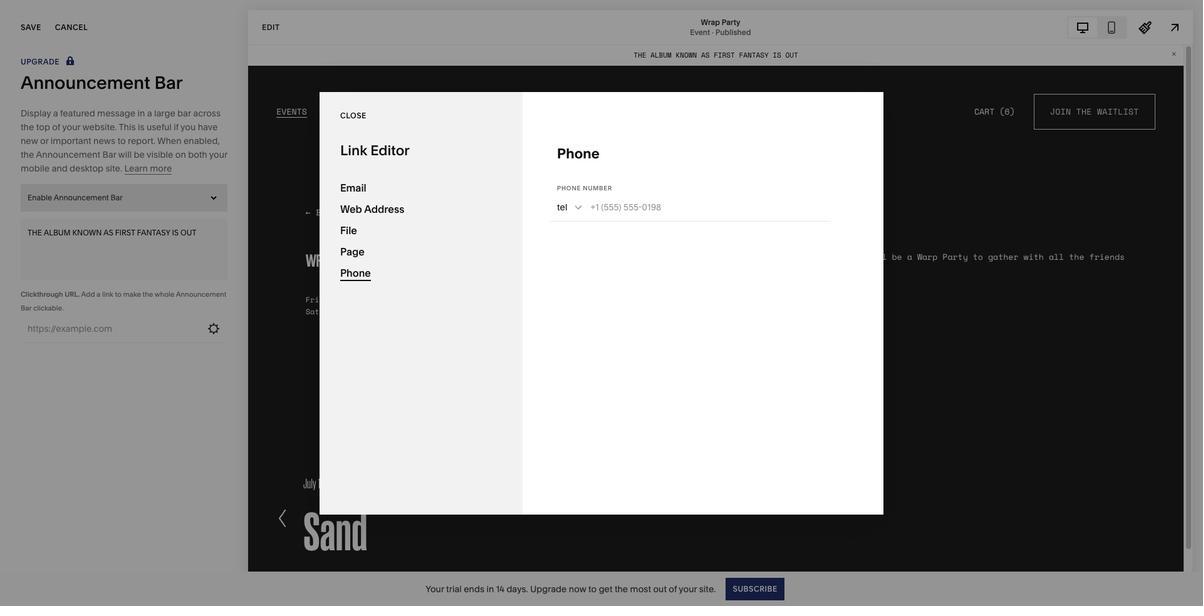 Task type: locate. For each thing, give the bounding box(es) containing it.
on
[[175, 149, 186, 160]]

the up new
[[21, 122, 34, 133]]

useful
[[147, 122, 172, 133]]

announcement up featured
[[21, 72, 150, 93]]

a right display
[[53, 108, 58, 119]]

of inside "display a featured message in a large bar across the top of your website. this is useful if you have new or important news to report. when enabled, the announcement bar will be visible on both your mobile and desktop site."
[[52, 122, 60, 133]]

the
[[21, 122, 34, 133], [21, 149, 34, 160], [143, 290, 153, 299], [615, 584, 628, 595]]

to up will
[[117, 135, 126, 147]]

0 vertical spatial in
[[138, 108, 145, 119]]

0 horizontal spatial a
[[53, 108, 58, 119]]

editor
[[371, 142, 410, 159]]

0 horizontal spatial of
[[52, 122, 60, 133]]

bar
[[154, 72, 183, 93], [102, 149, 116, 160], [111, 193, 123, 202], [21, 304, 32, 313]]

2 vertical spatial your
[[679, 584, 697, 595]]

a for link
[[97, 290, 101, 299]]

email link
[[340, 177, 502, 198]]

bar inside "display a featured message in a large bar across the top of your website. this is useful if you have new or important news to report. when enabled, the announcement bar will be visible on both your mobile and desktop site."
[[102, 149, 116, 160]]

bar down news
[[102, 149, 116, 160]]

your
[[62, 122, 80, 133], [209, 149, 227, 160], [679, 584, 697, 595]]

announcement down desktop
[[54, 193, 109, 202]]

enable
[[28, 193, 52, 202]]

new
[[21, 135, 38, 147]]

1 horizontal spatial site.
[[699, 584, 716, 595]]

site. inside "display a featured message in a large bar across the top of your website. this is useful if you have new or important news to report. when enabled, the announcement bar will be visible on both your mobile and desktop site."
[[106, 163, 122, 174]]

1 horizontal spatial in
[[487, 584, 494, 595]]

in up the 'is' on the left of page
[[138, 108, 145, 119]]

2 horizontal spatial your
[[679, 584, 697, 595]]

the down new
[[21, 149, 34, 160]]

email
[[340, 181, 367, 194]]

the right get
[[615, 584, 628, 595]]

when
[[157, 135, 182, 147]]

0 vertical spatial to
[[117, 135, 126, 147]]

1 vertical spatial in
[[487, 584, 494, 595]]

site. right out
[[699, 584, 716, 595]]

https://example.com text field
[[28, 315, 202, 343]]

days.
[[507, 584, 528, 595]]

get
[[599, 584, 613, 595]]

2 vertical spatial to
[[589, 584, 597, 595]]

phone up phone number
[[557, 145, 600, 162]]

upgrade inside upgrade button
[[21, 57, 60, 66]]

phone down page
[[340, 267, 371, 279]]

bar up the large
[[154, 72, 183, 93]]

upgrade button
[[21, 55, 77, 69]]

save
[[21, 23, 41, 32]]

web
[[340, 203, 362, 215]]

add a link to make the whole announcement bar clickable.
[[21, 290, 227, 313]]

large
[[154, 108, 175, 119]]

0 horizontal spatial site.
[[106, 163, 122, 174]]

report.
[[128, 135, 155, 147]]

tab list
[[1069, 17, 1126, 37]]

bar up the album known as first fantasy is out
[[111, 193, 123, 202]]

of
[[52, 122, 60, 133], [669, 584, 677, 595]]

tel
[[557, 202, 568, 213]]

1 horizontal spatial a
[[97, 290, 101, 299]]

in
[[138, 108, 145, 119], [487, 584, 494, 595]]

phone up tel dropdown button
[[557, 185, 581, 191]]

have
[[198, 122, 218, 133]]

out
[[181, 228, 196, 238]]

to right 'link' at the top left of page
[[115, 290, 121, 299]]

link editor
[[340, 142, 410, 159]]

your
[[426, 584, 444, 595]]

published
[[716, 27, 751, 37]]

0 vertical spatial phone
[[557, 145, 600, 162]]

web address link
[[340, 198, 502, 220]]

1 vertical spatial your
[[209, 149, 227, 160]]

a
[[53, 108, 58, 119], [147, 108, 152, 119], [97, 290, 101, 299]]

a left 'link' at the top left of page
[[97, 290, 101, 299]]

phone number
[[557, 185, 612, 191]]

0 vertical spatial your
[[62, 122, 80, 133]]

add
[[81, 290, 95, 299]]

0 horizontal spatial your
[[62, 122, 80, 133]]

announcement right whole
[[176, 290, 227, 299]]

upgrade
[[21, 57, 60, 66], [530, 584, 567, 595]]

the right make
[[143, 290, 153, 299]]

0 horizontal spatial upgrade
[[21, 57, 60, 66]]

your right both
[[209, 149, 227, 160]]

your up important
[[62, 122, 80, 133]]

0 vertical spatial site.
[[106, 163, 122, 174]]

known
[[72, 228, 102, 238]]

1 vertical spatial phone
[[557, 185, 581, 191]]

wrap
[[701, 17, 720, 27]]

0 vertical spatial upgrade
[[21, 57, 60, 66]]

upgrade down save button
[[21, 57, 60, 66]]

announcement down important
[[36, 149, 100, 160]]

and
[[52, 163, 68, 174]]

party
[[722, 17, 741, 27]]

important
[[51, 135, 91, 147]]

more
[[150, 163, 172, 174]]

of right out
[[669, 584, 677, 595]]

phone
[[557, 145, 600, 162], [557, 185, 581, 191], [340, 267, 371, 279]]

your right out
[[679, 584, 697, 595]]

enabled,
[[184, 135, 220, 147]]

0 vertical spatial of
[[52, 122, 60, 133]]

web address
[[340, 203, 405, 215]]

to
[[117, 135, 126, 147], [115, 290, 121, 299], [589, 584, 597, 595]]

site.
[[106, 163, 122, 174], [699, 584, 716, 595]]

1 horizontal spatial upgrade
[[530, 584, 567, 595]]

upgrade left now
[[530, 584, 567, 595]]

clickthrough
[[21, 290, 63, 299]]

both
[[188, 149, 207, 160]]

announcement inside "display a featured message in a large bar across the top of your website. this is useful if you have new or important news to report. when enabled, the announcement bar will be visible on both your mobile and desktop site."
[[36, 149, 100, 160]]

display
[[21, 108, 51, 119]]

edit
[[262, 22, 280, 32]]

1 horizontal spatial your
[[209, 149, 227, 160]]

bar down 'clickthrough' in the left of the page
[[21, 304, 32, 313]]

file link
[[340, 220, 502, 241]]

announcement
[[21, 72, 150, 93], [36, 149, 100, 160], [54, 193, 109, 202], [176, 290, 227, 299]]

visible
[[147, 149, 173, 160]]

site. down will
[[106, 163, 122, 174]]

trial
[[446, 584, 462, 595]]

event
[[690, 27, 710, 37]]

url.
[[65, 290, 80, 299]]

learn more link
[[124, 163, 172, 175]]

2 vertical spatial phone
[[340, 267, 371, 279]]

1 horizontal spatial of
[[669, 584, 677, 595]]

fantasy
[[137, 228, 170, 238]]

page
[[340, 245, 365, 258]]

of right top
[[52, 122, 60, 133]]

a inside add a link to make the whole announcement bar clickable.
[[97, 290, 101, 299]]

close button
[[340, 105, 367, 127]]

dialog containing link editor
[[320, 92, 884, 515]]

save button
[[21, 14, 41, 41]]

in left '14'
[[487, 584, 494, 595]]

1 vertical spatial to
[[115, 290, 121, 299]]

dialog
[[320, 92, 884, 515]]

edit button
[[254, 16, 288, 39]]

enable announcement bar
[[28, 193, 123, 202]]

link
[[340, 142, 367, 159]]

to left get
[[589, 584, 597, 595]]

whole
[[155, 290, 174, 299]]

or
[[40, 135, 49, 147]]

0 horizontal spatial in
[[138, 108, 145, 119]]

a left the large
[[147, 108, 152, 119]]



Task type: describe. For each thing, give the bounding box(es) containing it.
phone link
[[340, 262, 502, 284]]

·
[[712, 27, 714, 37]]

will
[[118, 149, 132, 160]]

this
[[119, 122, 136, 133]]

message
[[97, 108, 135, 119]]

your trial ends in 14 days. upgrade now to get the most out of your site.
[[426, 584, 716, 595]]

you
[[181, 122, 196, 133]]

be
[[134, 149, 145, 160]]

is
[[172, 228, 179, 238]]

cancel
[[55, 23, 88, 32]]

the inside add a link to make the whole announcement bar clickable.
[[143, 290, 153, 299]]

file
[[340, 224, 357, 237]]

close
[[340, 111, 367, 120]]

number
[[583, 185, 612, 191]]

most
[[630, 584, 651, 595]]

link
[[102, 290, 113, 299]]

bar
[[177, 108, 191, 119]]

news
[[93, 135, 115, 147]]

album
[[44, 228, 71, 238]]

make
[[123, 290, 141, 299]]

chevron small down light icon image
[[574, 202, 584, 212]]

mobile
[[21, 163, 50, 174]]

the
[[28, 228, 42, 238]]

now
[[569, 584, 587, 595]]

as
[[103, 228, 113, 238]]

featured
[[60, 108, 95, 119]]

+1 (555) 555-0198 telephone field
[[591, 193, 827, 221]]

desktop
[[70, 163, 103, 174]]

page link
[[340, 241, 502, 262]]

clickable.
[[33, 304, 64, 313]]

2 horizontal spatial a
[[147, 108, 152, 119]]

learn more
[[124, 163, 172, 174]]

top
[[36, 122, 50, 133]]

1 vertical spatial of
[[669, 584, 677, 595]]

learn
[[124, 163, 148, 174]]

settings heavy icon image
[[207, 322, 221, 336]]

to inside "display a featured message in a large bar across the top of your website. this is useful if you have new or important news to report. when enabled, the announcement bar will be visible on both your mobile and desktop site."
[[117, 135, 126, 147]]

the album known as first fantasy is out
[[28, 228, 196, 238]]

to inside add a link to make the whole announcement bar clickable.
[[115, 290, 121, 299]]

tel button
[[550, 193, 591, 222]]

across
[[193, 108, 221, 119]]

1 vertical spatial upgrade
[[530, 584, 567, 595]]

address
[[364, 203, 405, 215]]

14
[[496, 584, 505, 595]]

in inside "display a featured message in a large bar across the top of your website. this is useful if you have new or important news to report. when enabled, the announcement bar will be visible on both your mobile and desktop site."
[[138, 108, 145, 119]]

website.
[[82, 122, 117, 133]]

display a featured message in a large bar across the top of your website. this is useful if you have new or important news to report. when enabled, the announcement bar will be visible on both your mobile and desktop site.
[[21, 108, 227, 174]]

if
[[174, 122, 179, 133]]

announcement inside add a link to make the whole announcement bar clickable.
[[176, 290, 227, 299]]

clickthrough url.
[[21, 290, 80, 299]]

cancel button
[[55, 14, 88, 41]]

a for featured
[[53, 108, 58, 119]]

1 vertical spatial site.
[[699, 584, 716, 595]]

announcement bar
[[21, 72, 183, 93]]

out
[[653, 584, 667, 595]]

is
[[138, 122, 145, 133]]

wrap party event · published
[[690, 17, 751, 37]]

ends
[[464, 584, 485, 595]]

first
[[115, 228, 135, 238]]

bar inside add a link to make the whole announcement bar clickable.
[[21, 304, 32, 313]]



Task type: vqa. For each thing, say whether or not it's contained in the screenshot.
UPGRADE to the left
yes



